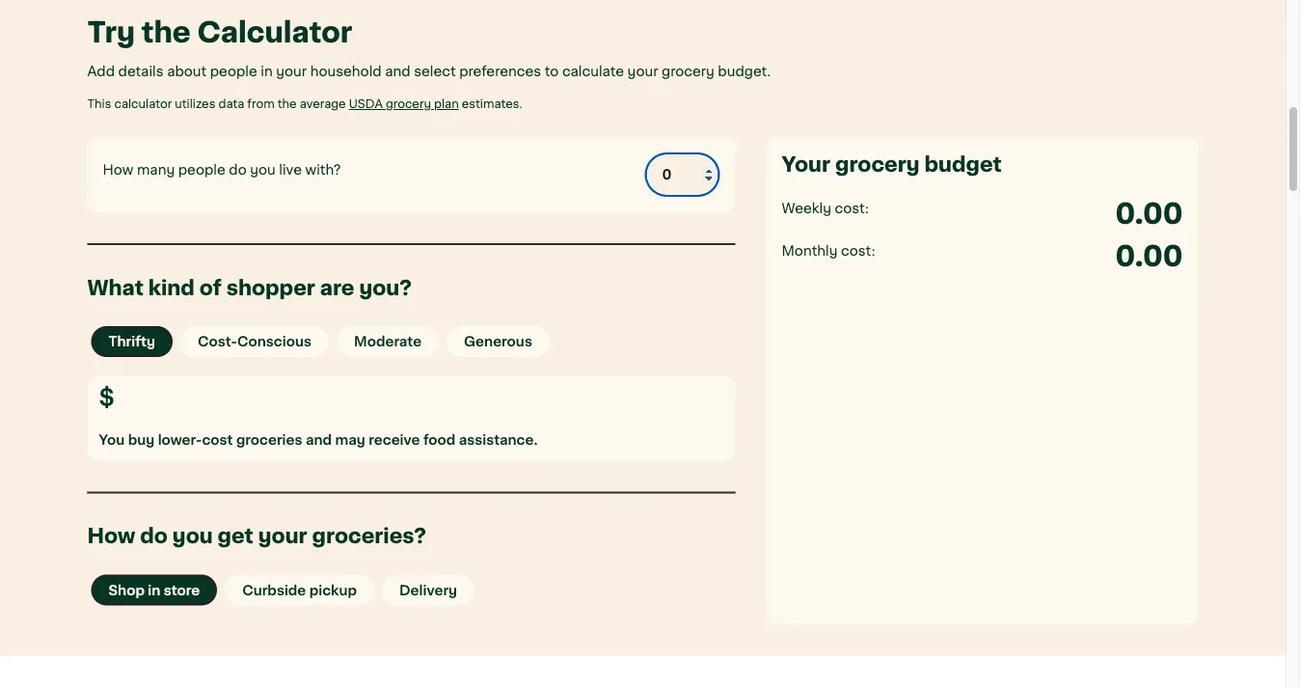 Task type: locate. For each thing, give the bounding box(es) containing it.
budget
[[925, 154, 1003, 174]]

$
[[99, 386, 115, 409]]

cost:
[[835, 202, 870, 215], [842, 244, 876, 258]]

1 vertical spatial 0.00
[[1116, 243, 1184, 270]]

select
[[414, 65, 456, 78]]

1 vertical spatial cost:
[[842, 244, 876, 258]]

grocery left budget.
[[662, 65, 715, 78]]

preferences
[[460, 65, 542, 78]]

in right shop
[[148, 583, 161, 597]]

monthly cost:
[[782, 244, 876, 258]]

estimates.
[[462, 98, 523, 110]]

grocery left plan
[[386, 98, 431, 110]]

0.00
[[1116, 200, 1184, 228], [1116, 243, 1184, 270]]

people right the many on the top of page
[[178, 163, 226, 177]]

0 vertical spatial how
[[103, 163, 134, 177]]

how up shop
[[87, 526, 135, 546]]

this
[[87, 98, 111, 110]]

cost-
[[198, 335, 237, 348]]

calculate
[[563, 65, 624, 78]]

1 vertical spatial how
[[87, 526, 135, 546]]

the
[[142, 19, 191, 46], [278, 98, 297, 110]]

how left the many on the top of page
[[103, 163, 134, 177]]

usda
[[349, 98, 383, 110]]

in
[[261, 65, 273, 78], [148, 583, 161, 597]]

0 vertical spatial grocery
[[662, 65, 715, 78]]

0 horizontal spatial the
[[142, 19, 191, 46]]

your grocery budget
[[782, 154, 1003, 174]]

get
[[218, 526, 254, 546]]

2 horizontal spatial grocery
[[836, 154, 920, 174]]

do left live
[[229, 163, 247, 177]]

delivery button
[[382, 575, 475, 606]]

1 vertical spatial do
[[140, 526, 168, 546]]

people
[[210, 65, 257, 78], [178, 163, 226, 177]]

and
[[385, 65, 411, 78], [306, 433, 332, 446]]

1 vertical spatial in
[[148, 583, 161, 597]]

and up usda grocery plan link
[[385, 65, 411, 78]]

0.00 for monthly cost:
[[1116, 243, 1184, 270]]

do
[[229, 163, 247, 177], [140, 526, 168, 546]]

1 vertical spatial grocery
[[386, 98, 431, 110]]

you
[[250, 163, 276, 177], [173, 526, 213, 546]]

grocery
[[662, 65, 715, 78], [386, 98, 431, 110], [836, 154, 920, 174]]

shop in store
[[109, 583, 200, 597]]

generous button
[[447, 326, 550, 357]]

live
[[279, 163, 302, 177]]

you?
[[359, 277, 412, 298]]

1 vertical spatial and
[[306, 433, 332, 446]]

about
[[167, 65, 207, 78]]

1 horizontal spatial grocery
[[662, 65, 715, 78]]

0 horizontal spatial you
[[173, 526, 213, 546]]

household
[[310, 65, 382, 78]]

the right from
[[278, 98, 297, 110]]

cost-conscious
[[198, 335, 312, 348]]

cost: for monthly cost:
[[842, 244, 876, 258]]

0 vertical spatial 0.00
[[1116, 200, 1184, 228]]

from
[[247, 98, 275, 110]]

groceries
[[236, 433, 303, 446]]

assistance.
[[459, 433, 538, 446]]

you left live
[[250, 163, 276, 177]]

conscious
[[237, 335, 312, 348]]

may
[[335, 433, 366, 446]]

0 vertical spatial and
[[385, 65, 411, 78]]

1 horizontal spatial in
[[261, 65, 273, 78]]

cost: right monthly at the right top of page
[[842, 244, 876, 258]]

do up the shop in store at left bottom
[[140, 526, 168, 546]]

generous
[[464, 335, 533, 348]]

0 vertical spatial in
[[261, 65, 273, 78]]

2 0.00 from the top
[[1116, 243, 1184, 270]]

cost-conscious button
[[180, 326, 329, 357]]

what kind of shopper are you?
[[87, 277, 412, 298]]

curbside pickup button
[[225, 575, 374, 606]]

0 horizontal spatial and
[[306, 433, 332, 446]]

you left get
[[173, 526, 213, 546]]

buy
[[128, 433, 155, 446]]

shop in store button
[[91, 575, 217, 606]]

people up 'data'
[[210, 65, 257, 78]]

0.00 for weekly cost:
[[1116, 200, 1184, 228]]

groceries?
[[312, 526, 426, 546]]

1 0.00 from the top
[[1116, 200, 1184, 228]]

lower-
[[158, 433, 202, 446]]

in up from
[[261, 65, 273, 78]]

usda grocery plan link
[[349, 98, 459, 110]]

curbside pickup
[[242, 583, 357, 597]]

receive
[[369, 433, 420, 446]]

delivery
[[400, 583, 458, 597]]

0 vertical spatial cost:
[[835, 202, 870, 215]]

your
[[782, 154, 831, 174]]

this calculator utilizes data from the average usda grocery plan estimates.
[[87, 98, 523, 110]]

1 horizontal spatial do
[[229, 163, 247, 177]]

0 horizontal spatial in
[[148, 583, 161, 597]]

1 horizontal spatial the
[[278, 98, 297, 110]]

and left the may on the left of page
[[306, 433, 332, 446]]

add details about people in your household and select preferences to calculate your grocery budget.
[[87, 65, 771, 78]]

0 vertical spatial you
[[250, 163, 276, 177]]

1 vertical spatial the
[[278, 98, 297, 110]]

the up about
[[142, 19, 191, 46]]

0 vertical spatial the
[[142, 19, 191, 46]]

grocery up weekly cost: at the right of the page
[[836, 154, 920, 174]]

budget.
[[718, 65, 771, 78]]

utilizes
[[175, 98, 216, 110]]

your
[[276, 65, 307, 78], [628, 65, 659, 78], [258, 526, 308, 546]]

weekly cost:
[[782, 202, 870, 215]]

0 horizontal spatial do
[[140, 526, 168, 546]]

shopper
[[227, 277, 315, 298]]

cost: right weekly
[[835, 202, 870, 215]]

you buy lower-cost groceries and may receive food assistance.
[[99, 433, 538, 446]]

how
[[103, 163, 134, 177], [87, 526, 135, 546]]

None number field
[[645, 152, 720, 197]]



Task type: vqa. For each thing, say whether or not it's contained in the screenshot.
with
no



Task type: describe. For each thing, give the bounding box(es) containing it.
you
[[99, 433, 125, 446]]

pickup
[[310, 583, 357, 597]]

details
[[118, 65, 164, 78]]

try the calculator
[[87, 19, 352, 46]]

your right calculate
[[628, 65, 659, 78]]

many
[[137, 163, 175, 177]]

plan
[[434, 98, 459, 110]]

1 vertical spatial you
[[173, 526, 213, 546]]

data
[[219, 98, 244, 110]]

calculator
[[114, 98, 172, 110]]

1 vertical spatial people
[[178, 163, 226, 177]]

monthly
[[782, 244, 838, 258]]

to
[[545, 65, 559, 78]]

how for how do you get your groceries?
[[87, 526, 135, 546]]

of
[[200, 277, 222, 298]]

how do you get your groceries?
[[87, 526, 426, 546]]

0 vertical spatial people
[[210, 65, 257, 78]]

thrifty
[[109, 335, 155, 348]]

how many people do you live with?
[[103, 163, 341, 177]]

moderate
[[354, 335, 422, 348]]

are
[[320, 277, 355, 298]]

1 horizontal spatial you
[[250, 163, 276, 177]]

try
[[87, 19, 135, 46]]

2 vertical spatial grocery
[[836, 154, 920, 174]]

shop
[[109, 583, 145, 597]]

moderate button
[[337, 326, 439, 357]]

0 vertical spatial do
[[229, 163, 247, 177]]

food
[[424, 433, 456, 446]]

cost: for weekly cost:
[[835, 202, 870, 215]]

average
[[300, 98, 346, 110]]

in inside button
[[148, 583, 161, 597]]

weekly
[[782, 202, 832, 215]]

calculator
[[197, 19, 352, 46]]

store
[[164, 583, 200, 597]]

your right get
[[258, 526, 308, 546]]

what
[[87, 277, 144, 298]]

thrifty button
[[91, 326, 173, 357]]

curbside
[[242, 583, 306, 597]]

how for how many people do you live with?
[[103, 163, 134, 177]]

cost
[[202, 433, 233, 446]]

with?
[[306, 163, 341, 177]]

0 horizontal spatial grocery
[[386, 98, 431, 110]]

your up this calculator utilizes data from the average usda grocery plan estimates.
[[276, 65, 307, 78]]

add
[[87, 65, 115, 78]]

kind
[[148, 277, 195, 298]]

1 horizontal spatial and
[[385, 65, 411, 78]]



